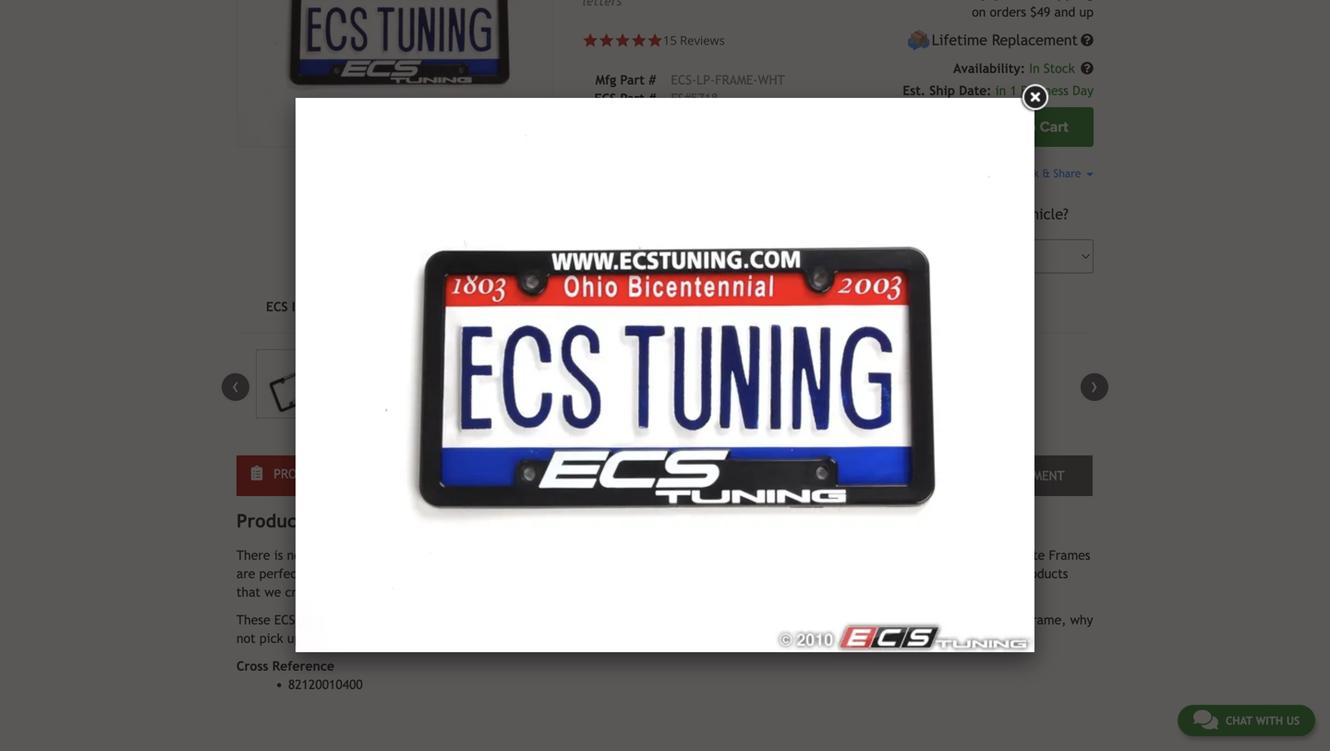Task type: vqa. For each thing, say whether or not it's contained in the screenshot.
the leftmost comments icon
no



Task type: locate. For each thing, give the bounding box(es) containing it.
0 horizontal spatial place
[[345, 548, 377, 563]]

not left us
[[414, 585, 433, 600]]

in inside "there is no better place to show your love for a particular company than on your license plate frame. these new ecs tuning license plate frames are perfect for your vehicle if you have a special place in your heart for ecs. if you love the aftermarket automotive industry and the products that we create and offer, why not show us some love with this new plate frame."
[[559, 567, 570, 581]]

1 horizontal spatial with
[[1256, 714, 1284, 727]]

these ecs tuning license plate frames are durable and made to last, just like our aftermarket components. once you attach this plate frame, why not pick up some stickers?
[[237, 613, 1094, 646]]

these up automotive
[[837, 548, 871, 563]]

to left wish
[[941, 167, 951, 180]]

0 horizontal spatial not
[[237, 631, 256, 646]]

0 vertical spatial are
[[237, 567, 255, 581]]

for up special
[[487, 548, 503, 563]]

3 star image from the left
[[647, 32, 663, 48]]

1 vertical spatial why
[[1071, 613, 1094, 628]]

this right attach
[[969, 613, 990, 628]]

1 star image from the left
[[599, 32, 615, 48]]

1 horizontal spatial why
[[1071, 613, 1094, 628]]

question circle image
[[1081, 34, 1094, 47]]

and inside these ecs tuning license plate frames are durable and made to last, just like our aftermarket components. once you attach this plate frame, why not pick up some stickers?
[[537, 613, 558, 628]]

0 vertical spatial on
[[972, 5, 986, 20]]

you
[[414, 567, 434, 581], [700, 567, 721, 581], [903, 613, 924, 628]]

add to cart button
[[966, 107, 1094, 147]]

1 vertical spatial aftermarket
[[718, 613, 788, 628]]

0 horizontal spatial tuning
[[299, 613, 336, 628]]

0 vertical spatial with
[[548, 585, 573, 600]]

to
[[1023, 118, 1036, 136], [941, 167, 951, 180], [381, 548, 393, 563], [598, 613, 610, 628]]

these
[[520, 467, 556, 482], [837, 548, 871, 563], [237, 613, 270, 628]]

lp-
[[697, 72, 715, 87]]

aftermarket down frame. in the right bottom of the page
[[776, 567, 846, 581]]

0 horizontal spatial up
[[287, 631, 302, 646]]

love
[[459, 548, 483, 563], [725, 567, 749, 581], [520, 585, 544, 600]]

1 horizontal spatial the
[[995, 567, 1015, 581]]

industry
[[920, 567, 966, 581]]

ecs up industry
[[903, 548, 924, 563]]

ecs images
[[266, 300, 333, 314]]

plate up products
[[1015, 548, 1045, 563]]

some
[[486, 585, 516, 600], [305, 631, 335, 646]]

are down us
[[466, 613, 485, 628]]

chat with us
[[1226, 714, 1300, 727]]

in left 1
[[996, 83, 1007, 98]]

ecs images link
[[237, 288, 363, 325]]

the
[[753, 567, 772, 581], [995, 567, 1015, 581]]

star image up mfg
[[599, 32, 615, 48]]

frames
[[1049, 548, 1091, 563], [421, 613, 463, 628]]

to inside these ecs tuning license plate frames are durable and made to last, just like our aftermarket components. once you attach this plate frame, why not pick up some stickers?
[[598, 613, 610, 628]]

aftermarket inside these ecs tuning license plate frames are durable and made to last, just like our aftermarket components. once you attach this plate frame, why not pick up some stickers?
[[718, 613, 788, 628]]

these inside "there is no better place to show your love for a particular company than on your license plate frame. these new ecs tuning license plate frames are perfect for your vehicle if you have a special place in your heart for ecs. if you love the aftermarket automotive industry and the products that we create and offer, why not show us some love with this new plate frame."
[[837, 548, 871, 563]]

add to cart
[[992, 118, 1069, 136]]

1 vertical spatial part
[[620, 91, 645, 106]]

0 vertical spatial add
[[992, 118, 1019, 136]]

and right industry
[[970, 567, 991, 581]]

love right if
[[725, 567, 749, 581]]

1 horizontal spatial tuning
[[927, 548, 964, 563]]

0 horizontal spatial why
[[387, 585, 410, 600]]

1 vertical spatial these
[[837, 548, 871, 563]]

why right frame,
[[1071, 613, 1094, 628]]

on up ecs.
[[664, 548, 678, 563]]

0 vertical spatial details
[[332, 467, 378, 482]]

place
[[345, 548, 377, 563], [524, 567, 555, 581]]

part
[[620, 72, 645, 87], [620, 91, 645, 106]]

1 horizontal spatial add
[[992, 118, 1019, 136]]

there
[[237, 548, 270, 563]]

part right mfg
[[620, 72, 645, 87]]

0 horizontal spatial on
[[664, 548, 678, 563]]

new down heart
[[602, 585, 626, 600]]

frames inside "there is no better place to show your love for a particular company than on your license plate frame. these new ecs tuning license plate frames are perfect for your vehicle if you have a special place in your heart for ecs. if you love the aftermarket automotive industry and the products that we create and offer, why not show us some love with this new plate frame."
[[1049, 548, 1091, 563]]

aftermarket inside "there is no better place to show your love for a particular company than on your license plate frame. these new ecs tuning license plate frames are perfect for your vehicle if you have a special place in your heart for ecs. if you love the aftermarket automotive industry and the products that we create and offer, why not show us some love with this new plate frame."
[[776, 567, 846, 581]]

to left cart
[[1023, 118, 1036, 136]]

on inside "there is no better place to show your love for a particular company than on your license plate frame. these new ecs tuning license plate frames are perfect for your vehicle if you have a special place in your heart for ecs. if you love the aftermarket automotive industry and the products that we create and offer, why not show us some love with this new plate frame."
[[664, 548, 678, 563]]

frame.
[[664, 585, 703, 600]]

are inside these ecs tuning license plate frames are durable and made to last, just like our aftermarket components. once you attach this plate frame, why not pick up some stickers?
[[466, 613, 485, 628]]

0 vertical spatial a
[[507, 548, 514, 563]]

chat with us link
[[1178, 705, 1316, 736]]

1 vertical spatial love
[[725, 567, 749, 581]]

1 vertical spatial on
[[664, 548, 678, 563]]

1 vertical spatial in
[[559, 567, 570, 581]]

there is no better place to show your love for a particular company than on your license plate frame. these new ecs tuning license plate frames are perfect for your vehicle if you have a special place in your heart for ecs. if you love the aftermarket automotive industry and the products that we create and offer, why not show us some love with this new plate frame.
[[237, 548, 1091, 600]]

1 vertical spatial up
[[287, 631, 302, 646]]

lifetime replacement
[[932, 32, 1078, 49], [928, 469, 1065, 483]]

ecs.
[[659, 567, 684, 581]]

your down company
[[574, 567, 599, 581]]

availability:
[[954, 61, 1026, 76]]

0 vertical spatial frames
[[1049, 548, 1091, 563]]

details
[[332, 467, 378, 482], [310, 510, 368, 532]]

plate up stickers?
[[387, 613, 417, 628]]

add
[[992, 118, 1019, 136], [919, 167, 937, 180]]

1 horizontal spatial new
[[875, 548, 899, 563]]

2 horizontal spatial love
[[725, 567, 749, 581]]

why inside "there is no better place to show your love for a particular company than on your license plate frame. these new ecs tuning license plate frames are perfect for your vehicle if you have a special place in your heart for ecs. if you love the aftermarket automotive industry and the products that we create and offer, why not show us some love with this new plate frame."
[[387, 585, 410, 600]]

why down if
[[387, 585, 410, 600]]

1 vertical spatial details
[[310, 510, 368, 532]]

1 vertical spatial with
[[1256, 714, 1284, 727]]

some down special
[[486, 585, 516, 600]]

new up automotive
[[875, 548, 899, 563]]

2 star image from the left
[[631, 32, 647, 48]]

0 horizontal spatial love
[[459, 548, 483, 563]]

star image
[[599, 32, 615, 48], [615, 32, 631, 48]]

1 vertical spatial product
[[237, 510, 304, 532]]

1 vertical spatial some
[[305, 631, 335, 646]]

up up question circle image
[[1080, 5, 1094, 20]]

0 horizontal spatial plate
[[387, 613, 417, 628]]

1 horizontal spatial not
[[414, 585, 433, 600]]

1 vertical spatial add
[[919, 167, 937, 180]]

es#
[[671, 91, 691, 106]]

0 vertical spatial #
[[649, 72, 656, 87]]

add inside button
[[992, 118, 1019, 136]]

this up made
[[577, 585, 598, 600]]

1 horizontal spatial in
[[996, 83, 1007, 98]]

1 vertical spatial reviews
[[706, 467, 756, 482]]

a up us
[[469, 567, 476, 581]]

2 horizontal spatial this
[[969, 613, 990, 628]]

product details up the better
[[274, 467, 378, 482]]

love up durable
[[520, 585, 544, 600]]

not left pick
[[237, 631, 256, 646]]

1 horizontal spatial frames
[[1049, 548, 1091, 563]]

0 horizontal spatial these
[[237, 613, 270, 628]]

1 vertical spatial place
[[524, 567, 555, 581]]

1 vertical spatial new
[[602, 585, 626, 600]]

in down particular
[[559, 567, 570, 581]]

show down have
[[437, 585, 466, 600]]

# left ecs-
[[649, 72, 656, 87]]

0 vertical spatial plate
[[630, 585, 660, 600]]

1 vertical spatial this
[[577, 585, 598, 600]]

stickers?
[[339, 631, 388, 646]]

that
[[237, 585, 261, 600]]

aftermarket
[[776, 567, 846, 581], [718, 613, 788, 628]]

some up reference
[[305, 631, 335, 646]]

1 horizontal spatial are
[[466, 613, 485, 628]]

show
[[397, 548, 425, 563], [437, 585, 466, 600]]

1 horizontal spatial some
[[486, 585, 516, 600]]

product up no
[[274, 467, 329, 482]]

place down particular
[[524, 567, 555, 581]]

the left products
[[995, 567, 1015, 581]]

2 # from the top
[[649, 91, 656, 106]]

our
[[695, 613, 714, 628]]

plate left frame. in the right bottom of the page
[[758, 548, 789, 563]]

frame,
[[1028, 613, 1067, 628]]

not
[[414, 585, 433, 600], [237, 631, 256, 646]]

2 vertical spatial this
[[969, 613, 990, 628]]

ecs down mfg
[[595, 91, 617, 106]]

for down the better
[[306, 567, 323, 581]]

on left orders
[[972, 5, 986, 20]]

1 vertical spatial #
[[649, 91, 656, 106]]

2 horizontal spatial you
[[903, 613, 924, 628]]

part down mfg part #
[[620, 91, 645, 106]]

plate
[[630, 585, 660, 600], [994, 613, 1024, 628]]

on
[[972, 5, 986, 20], [664, 548, 678, 563]]

star image up mfg part #
[[647, 32, 663, 48]]

1 vertical spatial plate
[[994, 613, 1024, 628]]

product details
[[274, 467, 378, 482], [237, 510, 368, 532]]

$49
[[1031, 5, 1051, 20]]

0 horizontal spatial some
[[305, 631, 335, 646]]

to left last,
[[598, 613, 610, 628]]

these up pick
[[237, 613, 270, 628]]

0 horizontal spatial you
[[414, 567, 434, 581]]

0 horizontal spatial frames
[[421, 613, 463, 628]]

mfg
[[596, 72, 617, 87]]

0 vertical spatial new
[[875, 548, 899, 563]]

1 horizontal spatial this
[[944, 205, 968, 223]]

frames inside these ecs tuning license plate frames are durable and made to last, just like our aftermarket components. once you attach this plate frame, why not pick up some stickers?
[[421, 613, 463, 628]]

once
[[870, 613, 899, 628]]

0 vertical spatial part
[[620, 72, 645, 87]]

tuning up industry
[[927, 548, 964, 563]]

star image
[[583, 32, 599, 48], [631, 32, 647, 48], [647, 32, 663, 48]]

pick
[[260, 631, 283, 646]]

1 vertical spatial tuning
[[299, 613, 336, 628]]

product up is
[[237, 510, 304, 532]]

#
[[649, 72, 656, 87], [649, 91, 656, 106]]

2 vertical spatial these
[[237, 613, 270, 628]]

1 horizontal spatial up
[[1080, 5, 1094, 20]]

0 horizontal spatial this
[[577, 585, 598, 600]]

plate up just
[[630, 585, 660, 600]]

plate left frame,
[[994, 613, 1024, 628]]

es#5718 - ecs-lp-frame-wht - ecs tuning license plate frame - white - black fade resistant plastic frame with raised letters - ecs - audi bmw volkswagen mercedes benz mini porsche image
[[237, 0, 553, 147], [256, 349, 348, 419], [354, 349, 446, 419], [452, 349, 544, 419], [550, 349, 642, 419]]

0 vertical spatial show
[[397, 548, 425, 563]]

and
[[1055, 5, 1076, 20], [970, 567, 991, 581], [327, 585, 348, 600], [537, 613, 558, 628]]

1 horizontal spatial plate
[[994, 613, 1024, 628]]

and left made
[[537, 613, 558, 628]]

plate
[[758, 548, 789, 563], [1015, 548, 1045, 563], [387, 613, 417, 628]]

with left us
[[1256, 714, 1284, 727]]

in
[[1030, 61, 1040, 76]]

are up that
[[237, 567, 255, 581]]

tuning down create
[[299, 613, 336, 628]]

place up vehicle
[[345, 548, 377, 563]]

we
[[265, 585, 281, 600]]

product details up no
[[237, 510, 368, 532]]

on orders $49 and up
[[972, 5, 1094, 20]]

0 vertical spatial not
[[414, 585, 433, 600]]

show up if
[[397, 548, 425, 563]]

frame-
[[715, 72, 758, 87]]

the right if
[[753, 567, 772, 581]]

15
[[663, 32, 677, 48]]

these right fits
[[520, 467, 556, 482]]

0 vertical spatial aftermarket
[[776, 567, 846, 581]]

ecs inside 'ecs-lp-frame-wht ecs part #'
[[595, 91, 617, 106]]

images
[[292, 300, 333, 314]]

star image up mfg
[[583, 32, 599, 48]]

0 horizontal spatial are
[[237, 567, 255, 581]]

fits these cars link
[[451, 456, 664, 496]]

add down est. ship date: in 1 business day at the top
[[992, 118, 1019, 136]]

2 vertical spatial love
[[520, 585, 544, 600]]

your up if
[[682, 548, 708, 563]]

to up vehicle
[[381, 548, 393, 563]]

up right pick
[[287, 631, 302, 646]]

0 horizontal spatial plate
[[630, 585, 660, 600]]

with up made
[[548, 585, 573, 600]]

2 horizontal spatial these
[[837, 548, 871, 563]]

is
[[274, 548, 283, 563]]

add for add to cart
[[992, 118, 1019, 136]]

15 reviews
[[663, 32, 725, 48]]

star image up mfg part #
[[615, 32, 631, 48]]

0 vertical spatial product details
[[274, 467, 378, 482]]

are
[[237, 567, 255, 581], [466, 613, 485, 628]]

components.
[[792, 613, 866, 628]]

1 horizontal spatial love
[[520, 585, 544, 600]]

license
[[712, 548, 755, 563], [968, 548, 1011, 563], [340, 613, 383, 628]]

0 horizontal spatial add
[[919, 167, 937, 180]]

add left wish
[[919, 167, 937, 180]]

star image left 15 at top
[[631, 32, 647, 48]]

this left fit
[[944, 205, 968, 223]]

1 vertical spatial are
[[466, 613, 485, 628]]

0 horizontal spatial license
[[340, 613, 383, 628]]

frames up products
[[1049, 548, 1091, 563]]

0 vertical spatial some
[[486, 585, 516, 600]]

date:
[[959, 83, 992, 98]]

just
[[644, 613, 666, 628]]

license up our
[[712, 548, 755, 563]]

2 part from the top
[[620, 91, 645, 106]]

1 vertical spatial not
[[237, 631, 256, 646]]

license down lifetime replacement link
[[968, 548, 1011, 563]]

love up have
[[459, 548, 483, 563]]

license up stickers?
[[340, 613, 383, 628]]

for down than
[[638, 567, 655, 581]]

than
[[634, 548, 660, 563]]

a up special
[[507, 548, 514, 563]]

2 the from the left
[[995, 567, 1015, 581]]

None text field
[[911, 107, 951, 147]]

1 horizontal spatial license
[[712, 548, 755, 563]]

and left offer, at the bottom left of page
[[327, 585, 348, 600]]

ecs up pick
[[274, 613, 295, 628]]

license inside these ecs tuning license plate frames are durable and made to last, just like our aftermarket components. once you attach this plate frame, why not pick up some stickers?
[[340, 613, 383, 628]]

in
[[996, 83, 1007, 98], [559, 567, 570, 581]]

# left es#
[[649, 91, 656, 106]]

0 horizontal spatial a
[[469, 567, 476, 581]]

lifetime
[[932, 32, 988, 49], [928, 469, 979, 483]]

1 the from the left
[[753, 567, 772, 581]]

your
[[429, 548, 455, 563], [682, 548, 708, 563], [327, 567, 352, 581], [574, 567, 599, 581]]

aftermarket right our
[[718, 613, 788, 628]]

0 vertical spatial tuning
[[927, 548, 964, 563]]

product
[[274, 467, 329, 482], [237, 510, 304, 532]]

1 vertical spatial frames
[[421, 613, 463, 628]]

this inside these ecs tuning license plate frames are durable and made to last, just like our aftermarket components. once you attach this plate frame, why not pick up some stickers?
[[969, 613, 990, 628]]

frames down have
[[421, 613, 463, 628]]

products
[[1018, 567, 1069, 581]]

0 vertical spatial up
[[1080, 5, 1094, 20]]



Task type: describe. For each thing, give the bounding box(es) containing it.
last,
[[614, 613, 640, 628]]

us
[[470, 585, 482, 600]]

special
[[480, 567, 520, 581]]

like
[[670, 613, 691, 628]]

2 star image from the left
[[615, 32, 631, 48]]

chat
[[1226, 714, 1253, 727]]

1 horizontal spatial these
[[520, 467, 556, 482]]

lifetime replacement link
[[880, 456, 1093, 496]]

attach
[[927, 613, 965, 628]]

1 horizontal spatial for
[[487, 548, 503, 563]]

0 horizontal spatial new
[[602, 585, 626, 600]]

mfg part #
[[596, 72, 656, 87]]

1 horizontal spatial a
[[507, 548, 514, 563]]

est.
[[903, 83, 926, 98]]

create
[[285, 585, 323, 600]]

offer,
[[352, 585, 383, 600]]

1 horizontal spatial place
[[524, 567, 555, 581]]

are inside "there is no better place to show your love for a particular company than on your license plate frame. these new ecs tuning license plate frames are perfect for your vehicle if you have a special place in your heart for ecs. if you love the aftermarket automotive industry and the products that we create and offer, why not show us some love with this new plate frame."
[[237, 567, 255, 581]]

tuning inside "there is no better place to show your love for a particular company than on your license plate frame. these new ecs tuning license plate frames are perfect for your vehicle if you have a special place in your heart for ecs. if you love the aftermarket automotive industry and the products that we create and offer, why not show us some love with this new plate frame."
[[927, 548, 964, 563]]

to inside "there is no better place to show your love for a particular company than on your license plate frame. these new ecs tuning license plate frames are perfect for your vehicle if you have a special place in your heart for ecs. if you love the aftermarket automotive industry and the products that we create and offer, why not show us some love with this new plate frame."
[[381, 548, 393, 563]]

1 horizontal spatial you
[[700, 567, 721, 581]]

up inside these ecs tuning license plate frames are durable and made to last, just like our aftermarket components. once you attach this plate frame, why not pick up some stickers?
[[287, 631, 302, 646]]

orders
[[990, 5, 1027, 20]]

frame.
[[792, 548, 834, 563]]

reviews inside "link"
[[706, 467, 756, 482]]

not inside "there is no better place to show your love for a particular company than on your license plate frame. these new ecs tuning license plate frames are perfect for your vehicle if you have a special place in your heart for ecs. if you love the aftermarket automotive industry and the products that we create and offer, why not show us some love with this new plate frame."
[[414, 585, 433, 600]]

perfect
[[259, 567, 302, 581]]

0 horizontal spatial for
[[306, 567, 323, 581]]

us
[[1287, 714, 1300, 727]]

cross reference 82120010400
[[237, 659, 363, 692]]

not inside these ecs tuning license plate frames are durable and made to last, just like our aftermarket components. once you attach this plate frame, why not pick up some stickers?
[[237, 631, 256, 646]]

0 vertical spatial in
[[996, 83, 1007, 98]]

cars
[[560, 467, 589, 482]]

product inside 'link'
[[274, 467, 329, 482]]

my
[[992, 205, 1012, 223]]

stock
[[1044, 61, 1075, 76]]

these inside these ecs tuning license plate frames are durable and made to last, just like our aftermarket components. once you attach this plate frame, why not pick up some stickers?
[[237, 613, 270, 628]]

plate inside these ecs tuning license plate frames are durable and made to last, just like our aftermarket components. once you attach this plate frame, why not pick up some stickers?
[[994, 613, 1024, 628]]

this inside "there is no better place to show your love for a particular company than on your license plate frame. these new ecs tuning license plate frames are perfect for your vehicle if you have a special place in your heart for ecs. if you love the aftermarket automotive industry and the products that we create and offer, why not show us some love with this new plate frame."
[[577, 585, 598, 600]]

product details inside 'link'
[[274, 467, 378, 482]]

1 vertical spatial a
[[469, 567, 476, 581]]

2 horizontal spatial license
[[968, 548, 1011, 563]]

business
[[1021, 83, 1069, 98]]

add to wish list link
[[904, 167, 998, 180]]

5718
[[691, 91, 718, 106]]

ship
[[930, 83, 956, 98]]

1 vertical spatial replacement
[[983, 469, 1065, 483]]

with inside "there is no better place to show your love for a particular company than on your license plate frame. these new ecs tuning license plate frames are perfect for your vehicle if you have a special place in your heart for ecs. if you love the aftermarket automotive industry and the products that we create and offer, why not show us some love with this new plate frame."
[[548, 585, 573, 600]]

durable
[[489, 613, 533, 628]]

have
[[438, 567, 465, 581]]

cart
[[1040, 118, 1069, 136]]

add for add to wish list
[[919, 167, 937, 180]]

vehicle?
[[1016, 205, 1069, 223]]

if
[[401, 567, 410, 581]]

part inside 'ecs-lp-frame-wht ecs part #'
[[620, 91, 645, 106]]

why inside these ecs tuning license plate frames are durable and made to last, just like our aftermarket components. once you attach this plate frame, why not pick up some stickers?
[[1071, 613, 1094, 628]]

day
[[1073, 83, 1094, 98]]

heart
[[603, 567, 634, 581]]

tuning inside these ecs tuning license plate frames are durable and made to last, just like our aftermarket components. once you attach this plate frame, why not pick up some stickers?
[[299, 613, 336, 628]]

82120010400
[[288, 678, 363, 692]]

your down the better
[[327, 567, 352, 581]]

1 horizontal spatial show
[[437, 585, 466, 600]]

does
[[908, 205, 939, 223]]

0 vertical spatial replacement
[[992, 32, 1078, 49]]

product details link
[[237, 456, 450, 496]]

plate inside "there is no better place to show your love for a particular company than on your license plate frame. these new ecs tuning license plate frames are perfect for your vehicle if you have a special place in your heart for ecs. if you love the aftermarket automotive industry and the products that we create and offer, why not show us some love with this new plate frame."
[[630, 585, 660, 600]]

you inside these ecs tuning license plate frames are durable and made to last, just like our aftermarket components. once you attach this plate frame, why not pick up some stickers?
[[903, 613, 924, 628]]

made
[[562, 613, 594, 628]]

reference
[[272, 659, 335, 674]]

ecs-
[[671, 72, 697, 87]]

es# 5718
[[671, 91, 718, 106]]

1 vertical spatial lifetime
[[928, 469, 979, 483]]

0 vertical spatial lifetime
[[932, 32, 988, 49]]

particular
[[518, 548, 575, 563]]

fits
[[492, 467, 516, 482]]

2 horizontal spatial plate
[[1015, 548, 1045, 563]]

wish
[[954, 167, 977, 180]]

1 part from the top
[[620, 72, 645, 87]]

fit
[[972, 205, 988, 223]]

15 reviews link
[[663, 32, 725, 48]]

ecs inside these ecs tuning license plate frames are durable and made to last, just like our aftermarket components. once you attach this plate frame, why not pick up some stickers?
[[274, 613, 295, 628]]

no
[[287, 548, 301, 563]]

your up have
[[429, 548, 455, 563]]

company
[[579, 548, 630, 563]]

automotive
[[850, 567, 916, 581]]

1 vertical spatial product details
[[237, 510, 368, 532]]

1 horizontal spatial on
[[972, 5, 986, 20]]

fits these cars
[[492, 467, 589, 482]]

wht
[[758, 72, 785, 87]]

est. ship date: in 1 business day
[[903, 83, 1094, 98]]

details inside 'link'
[[332, 467, 378, 482]]

plate inside these ecs tuning license plate frames are durable and made to last, just like our aftermarket components. once you attach this plate frame, why not pick up some stickers?
[[387, 613, 417, 628]]

availability: in stock
[[954, 61, 1079, 76]]

some inside these ecs tuning license plate frames are durable and made to last, just like our aftermarket components. once you attach this plate frame, why not pick up some stickers?
[[305, 631, 335, 646]]

cross
[[237, 659, 268, 674]]

does this fit my vehicle?
[[908, 205, 1069, 223]]

add to wish list
[[916, 167, 998, 180]]

1 star image from the left
[[583, 32, 599, 48]]

ecs left the images
[[266, 300, 288, 314]]

to inside button
[[1023, 118, 1036, 136]]

and right $49
[[1055, 5, 1076, 20]]

0 vertical spatial reviews
[[680, 32, 725, 48]]

1 vertical spatial lifetime replacement
[[928, 469, 1065, 483]]

some inside "there is no better place to show your love for a particular company than on your license plate frame. these new ecs tuning license plate frames are perfect for your vehicle if you have a special place in your heart for ecs. if you love the aftermarket automotive industry and the products that we create and offer, why not show us some love with this new plate frame."
[[486, 585, 516, 600]]

better
[[305, 548, 342, 563]]

ecs-lp-frame-wht ecs part #
[[595, 72, 785, 106]]

1 # from the top
[[649, 72, 656, 87]]

if
[[688, 567, 697, 581]]

list
[[981, 167, 998, 180]]

0 horizontal spatial show
[[397, 548, 425, 563]]

1 horizontal spatial plate
[[758, 548, 789, 563]]

vehicle
[[356, 567, 397, 581]]

ecs inside "there is no better place to show your love for a particular company than on your license plate frame. these new ecs tuning license plate frames are perfect for your vehicle if you have a special place in your heart for ecs. if you love the aftermarket automotive industry and the products that we create and offer, why not show us some love with this new plate frame."
[[903, 548, 924, 563]]

question circle image
[[1081, 62, 1094, 75]]

0 vertical spatial lifetime replacement
[[932, 32, 1078, 49]]

reviews link
[[665, 456, 879, 496]]

2 horizontal spatial for
[[638, 567, 655, 581]]

0 vertical spatial this
[[944, 205, 968, 223]]

this product is lifetime replacement eligible image
[[908, 29, 931, 52]]

# inside 'ecs-lp-frame-wht ecs part #'
[[649, 91, 656, 106]]

1
[[1010, 83, 1017, 98]]



